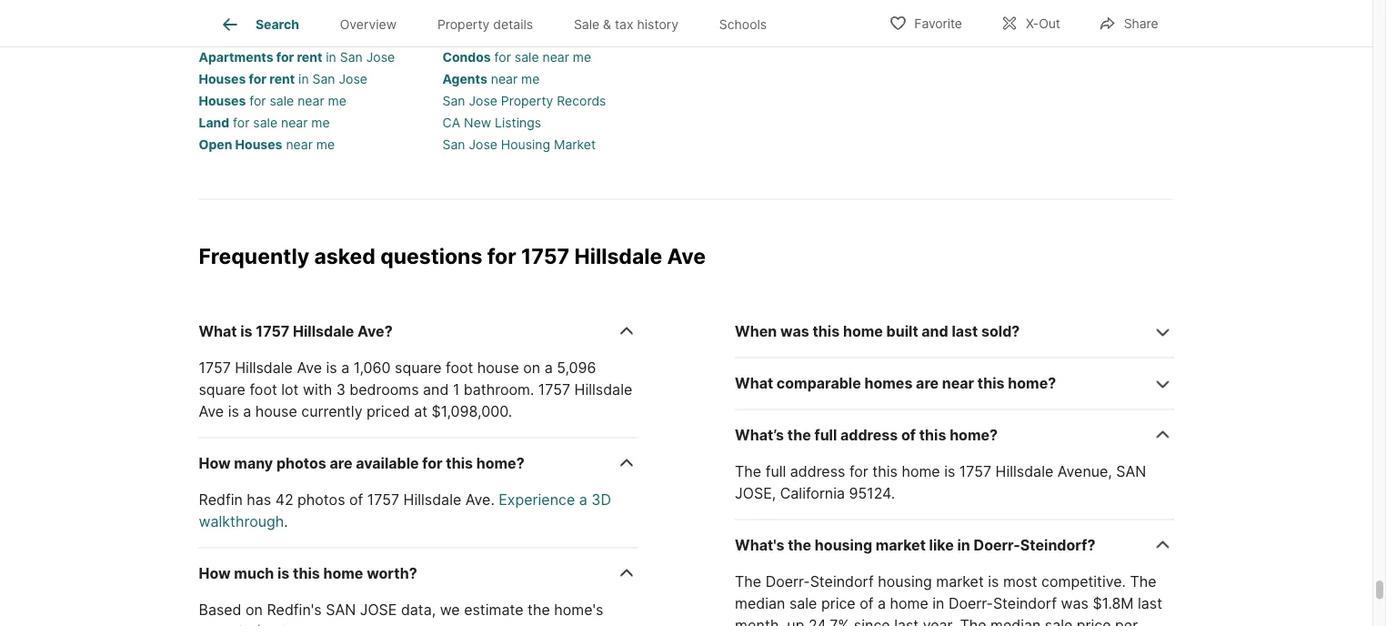 Task type: vqa. For each thing, say whether or not it's contained in the screenshot.
questions
yes



Task type: locate. For each thing, give the bounding box(es) containing it.
address down homes
[[841, 427, 898, 445]]

steindorf down most
[[994, 595, 1057, 613]]

search
[[256, 17, 299, 32]]

1 horizontal spatial house
[[478, 360, 519, 377]]

1 horizontal spatial foot
[[446, 360, 473, 377]]

last left year.
[[895, 617, 919, 626]]

1757 hillsdale ave is a house currently priced at $1,098,000.
[[199, 381, 633, 421]]

housing down the "95124."
[[815, 537, 873, 555]]

1 vertical spatial san
[[326, 602, 356, 619]]

0 vertical spatial median
[[735, 595, 786, 613]]

how up based
[[199, 565, 231, 583]]

0 vertical spatial address
[[841, 427, 898, 445]]

what's the housing market like in doerr-steindorf? button
[[735, 521, 1174, 572]]

1 horizontal spatial of
[[860, 595, 874, 613]]

for up the "95124."
[[850, 463, 869, 481]]

1 horizontal spatial what
[[735, 375, 774, 393]]

price up 24.7%
[[822, 595, 856, 613]]

this inside the full address for this home is 1757 hillsdale avenue, san jose, california 95124.
[[873, 463, 898, 481]]

1757 inside dropdown button
[[256, 323, 290, 341]]

me down "sale"
[[573, 50, 592, 65]]

1 vertical spatial address
[[791, 463, 846, 481]]

how many photos are available for this home?
[[199, 455, 525, 473]]

san
[[1117, 463, 1147, 481], [326, 602, 356, 619]]

1 vertical spatial houses
[[199, 94, 246, 109]]

2 vertical spatial doerr-
[[949, 595, 994, 613]]

sold?
[[982, 323, 1020, 341]]

1 vertical spatial how
[[199, 565, 231, 583]]

property inside the "property details" tab
[[438, 17, 490, 32]]

0 vertical spatial price
[[822, 595, 856, 613]]

of down what comparable homes are near this home?
[[902, 427, 916, 445]]

jose
[[360, 602, 397, 619]]

near
[[543, 50, 570, 65], [491, 72, 518, 87], [298, 94, 324, 109], [281, 115, 308, 131], [286, 137, 313, 153], [942, 375, 975, 393]]

are inside dropdown button
[[330, 455, 353, 473]]

1 vertical spatial market
[[937, 573, 984, 591]]

for
[[276, 50, 294, 65], [495, 50, 511, 65], [249, 72, 267, 87], [250, 94, 266, 109], [233, 115, 250, 131], [487, 244, 516, 269], [423, 455, 443, 473], [850, 463, 869, 481]]

was right when
[[781, 323, 810, 341]]

what
[[199, 323, 237, 341], [735, 375, 774, 393]]

price down $1.8m
[[1077, 617, 1112, 626]]

what's the housing market like in doerr-steindorf?
[[735, 537, 1096, 555]]

favorite button
[[874, 4, 978, 41]]

what's the full address of this home?
[[735, 427, 998, 445]]

of inside dropdown button
[[902, 427, 916, 445]]

san
[[340, 50, 363, 65], [313, 72, 335, 87], [443, 94, 465, 109], [443, 137, 465, 153]]

is right value
[[239, 623, 250, 626]]

a inside experience a 3d walkthrough
[[579, 491, 588, 509]]

2 vertical spatial home?
[[477, 455, 525, 473]]

1 how from the top
[[199, 455, 231, 473]]

1 horizontal spatial and
[[922, 323, 949, 341]]

0 vertical spatial how
[[199, 455, 231, 473]]

0 horizontal spatial foot
[[250, 381, 277, 399]]

tax
[[615, 17, 634, 32]]

1 horizontal spatial home?
[[950, 427, 998, 445]]

0 vertical spatial and
[[922, 323, 949, 341]]

is
[[240, 323, 253, 341], [326, 360, 337, 377], [228, 403, 239, 421], [945, 463, 956, 481], [278, 565, 290, 583], [988, 573, 999, 591], [239, 623, 250, 626]]

how
[[199, 455, 231, 473], [199, 565, 231, 583]]

1 vertical spatial the
[[788, 537, 812, 555]]

is right much
[[278, 565, 290, 583]]

0 vertical spatial was
[[781, 323, 810, 341]]

0 vertical spatial on
[[523, 360, 541, 377]]

sale up open houses near me
[[253, 115, 278, 131]]

the up $1.8m
[[1131, 573, 1157, 591]]

the right what's
[[788, 427, 811, 445]]

0 horizontal spatial home?
[[477, 455, 525, 473]]

ave inside 1757 hillsdale ave is a house currently priced at $1,098,000.
[[199, 403, 224, 421]]

1757 inside the full address for this home is 1757 hillsdale avenue, san jose, california 95124.
[[960, 463, 992, 481]]

a up many
[[243, 403, 251, 421]]

2 horizontal spatial home?
[[1008, 375, 1057, 393]]

$1,098,000.
[[432, 403, 512, 421]]

0 vertical spatial rent
[[297, 50, 322, 65]]

2 horizontal spatial ave
[[668, 244, 706, 269]]

1 horizontal spatial was
[[1061, 595, 1089, 613]]

1 vertical spatial steindorf
[[994, 595, 1057, 613]]

san right the avenue,
[[1117, 463, 1147, 481]]

0 horizontal spatial market
[[876, 537, 926, 555]]

market down 'what's the housing market like in doerr-steindorf?' dropdown button
[[937, 573, 984, 591]]

2 vertical spatial of
[[860, 595, 874, 613]]

1 vertical spatial foot
[[250, 381, 277, 399]]

in inside the doerr-steindorf housing market is most competitive. the median sale price of a home in doerr-steindorf was $1.8m last month, up 24.7% since last year. the median sale price p
[[933, 595, 945, 613]]

this up ave.
[[446, 455, 473, 473]]

built
[[887, 323, 919, 341]]

0 horizontal spatial housing
[[815, 537, 873, 555]]

on inside the 1757 hillsdale ave is a 1,060 square foot house on a 5,096 square foot lot with 3 bedrooms and 1 bathroom.
[[523, 360, 541, 377]]

housing down "what's the housing market like in doerr-steindorf?"
[[878, 573, 933, 591]]

0 horizontal spatial san
[[326, 602, 356, 619]]

on
[[523, 360, 541, 377], [246, 602, 263, 619]]

photos up 42
[[277, 455, 326, 473]]

experience
[[499, 491, 575, 509]]

home? up ave.
[[477, 455, 525, 473]]

1 vertical spatial home?
[[950, 427, 998, 445]]

x-
[[1026, 16, 1039, 31]]

is down frequently
[[240, 323, 253, 341]]

san jose housing market
[[443, 137, 596, 153]]

the up jose,
[[735, 463, 762, 481]]

we
[[440, 602, 460, 619]]

sale & tax history
[[574, 17, 679, 32]]

near down houses for sale near me
[[281, 115, 308, 131]]

for inside dropdown button
[[423, 455, 443, 473]]

condos for sale near me
[[443, 50, 592, 65]]

address inside the full address for this home is 1757 hillsdale avenue, san jose, california 95124.
[[791, 463, 846, 481]]

land for sale near me
[[199, 115, 330, 131]]

$1.8m
[[1093, 595, 1134, 613]]

1 vertical spatial rent
[[270, 72, 295, 87]]

and left 1 at bottom
[[423, 381, 449, 399]]

0 vertical spatial full
[[815, 427, 837, 445]]

what down when
[[735, 375, 774, 393]]

how much is this home worth?
[[199, 565, 417, 583]]

0 horizontal spatial rent
[[270, 72, 295, 87]]

near down condos for sale near me
[[491, 72, 518, 87]]

last left sold?
[[952, 323, 978, 341]]

house inside the 1757 hillsdale ave is a 1,060 square foot house on a 5,096 square foot lot with 3 bedrooms and 1 bathroom.
[[478, 360, 519, 377]]

market left like
[[876, 537, 926, 555]]

1 horizontal spatial ave
[[297, 360, 322, 377]]

was down competitive.
[[1061, 595, 1089, 613]]

market inside the doerr-steindorf housing market is most competitive. the median sale price of a home in doerr-steindorf was $1.8m last month, up 24.7% since last year. the median sale price p
[[937, 573, 984, 591]]

0 horizontal spatial full
[[766, 463, 786, 481]]

san jose property records link
[[443, 94, 606, 109]]

home? for what's the full address of this home?
[[950, 427, 998, 445]]

sale down details
[[515, 50, 539, 65]]

1 vertical spatial price
[[1077, 617, 1112, 626]]

square up 1757 hillsdale ave is a house currently priced at $1,098,000. in the left of the page
[[395, 360, 442, 377]]

0 vertical spatial san
[[1117, 463, 1147, 481]]

of up since
[[860, 595, 874, 613]]

sale for land
[[253, 115, 278, 131]]

houses down the apartments
[[199, 72, 246, 87]]

house up bathroom.
[[478, 360, 519, 377]]

2 vertical spatial the
[[528, 602, 550, 619]]

1 horizontal spatial market
[[937, 573, 984, 591]]

square
[[395, 360, 442, 377], [199, 381, 246, 399]]

house down lot
[[256, 403, 297, 421]]

and inside the 1757 hillsdale ave is a 1,060 square foot house on a 5,096 square foot lot with 3 bedrooms and 1 bathroom.
[[423, 381, 449, 399]]

month,
[[735, 617, 783, 626]]

in right like
[[958, 537, 971, 555]]

0 horizontal spatial steindorf
[[810, 573, 874, 591]]

1 vertical spatial and
[[423, 381, 449, 399]]

san inside the full address for this home is 1757 hillsdale avenue, san jose, california 95124.
[[1117, 463, 1147, 481]]

home down what's the full address of this home? dropdown button
[[902, 463, 941, 481]]

apartments
[[199, 50, 273, 65]]

median up month,
[[735, 595, 786, 613]]

doerr- up up
[[766, 573, 810, 591]]

home left built
[[843, 323, 883, 341]]

1 vertical spatial are
[[330, 455, 353, 473]]

this up redfin's
[[293, 565, 320, 583]]

1 horizontal spatial on
[[523, 360, 541, 377]]

san left jose
[[326, 602, 356, 619]]

agents
[[443, 72, 487, 87]]

property up condos
[[438, 17, 490, 32]]

address
[[841, 427, 898, 445], [791, 463, 846, 481]]

and right built
[[922, 323, 949, 341]]

home? inside dropdown button
[[1008, 375, 1057, 393]]

home?
[[1008, 375, 1057, 393], [950, 427, 998, 445], [477, 455, 525, 473]]

1 horizontal spatial last
[[952, 323, 978, 341]]

sale down houses for rent in san jose
[[270, 94, 294, 109]]

home inside when was this home built and last sold? dropdown button
[[843, 323, 883, 341]]

0 vertical spatial doerr-
[[974, 537, 1021, 555]]

the inside the full address for this home is 1757 hillsdale avenue, san jose, california 95124.
[[735, 463, 762, 481]]

this up the "95124."
[[873, 463, 898, 481]]

median
[[735, 595, 786, 613], [991, 617, 1041, 626]]

in up year.
[[933, 595, 945, 613]]

are inside dropdown button
[[916, 375, 939, 393]]

the right what's
[[788, 537, 812, 555]]

1 horizontal spatial property
[[501, 94, 553, 109]]

foot left lot
[[250, 381, 277, 399]]

are up redfin has 42 photos of 1757 hillsdale ave.
[[330, 455, 353, 473]]

property up listings
[[501, 94, 553, 109]]

1 vertical spatial what
[[735, 375, 774, 393]]

sale
[[515, 50, 539, 65], [270, 94, 294, 109], [253, 115, 278, 131], [790, 595, 817, 613], [1045, 617, 1073, 626]]

photos inside dropdown button
[[277, 455, 326, 473]]

the
[[735, 463, 762, 481], [735, 573, 762, 591], [1131, 573, 1157, 591], [960, 617, 987, 626]]

near down when was this home built and last sold? dropdown button
[[942, 375, 975, 393]]

the right year.
[[960, 617, 987, 626]]

full inside what's the full address of this home? dropdown button
[[815, 427, 837, 445]]

are right homes
[[916, 375, 939, 393]]

0 vertical spatial market
[[876, 537, 926, 555]]

san jose property records
[[443, 94, 606, 109]]

x-out button
[[985, 4, 1076, 41]]

2 how from the top
[[199, 565, 231, 583]]

market
[[554, 137, 596, 153]]

1 vertical spatial square
[[199, 381, 246, 399]]

0 horizontal spatial on
[[246, 602, 263, 619]]

is left most
[[988, 573, 999, 591]]

x-out
[[1026, 16, 1061, 31]]

ca new listings
[[443, 115, 541, 131]]

1 horizontal spatial full
[[815, 427, 837, 445]]

rent up houses for rent in san jose
[[297, 50, 322, 65]]

of inside the doerr-steindorf housing market is most competitive. the median sale price of a home in doerr-steindorf was $1.8m last month, up 24.7% since last year. the median sale price p
[[860, 595, 874, 613]]

is up many
[[228, 403, 239, 421]]

has
[[247, 491, 271, 509]]

near down houses for rent in san jose
[[298, 94, 324, 109]]

with
[[303, 381, 332, 399]]

address inside what's the full address of this home? dropdown button
[[841, 427, 898, 445]]

0 vertical spatial houses
[[199, 72, 246, 87]]

is up 3
[[326, 360, 337, 377]]

photos
[[277, 455, 326, 473], [298, 491, 345, 509]]

doerr- inside dropdown button
[[974, 537, 1021, 555]]

5,096
[[557, 360, 596, 377]]

2 horizontal spatial of
[[902, 427, 916, 445]]

when was this home built and last sold?
[[735, 323, 1020, 341]]

the left home's
[[528, 602, 550, 619]]

1 vertical spatial last
[[1138, 595, 1163, 613]]

0 horizontal spatial property
[[438, 17, 490, 32]]

1 vertical spatial photos
[[298, 491, 345, 509]]

houses for houses for rent in san jose
[[199, 72, 246, 87]]

ave inside the 1757 hillsdale ave is a 1,060 square foot house on a 5,096 square foot lot with 3 bedrooms and 1 bathroom.
[[297, 360, 322, 377]]

for up land for sale near me
[[250, 94, 266, 109]]

95124.
[[849, 485, 896, 503]]

me down houses for sale near me
[[312, 115, 330, 131]]

for up agents near me
[[495, 50, 511, 65]]

2 vertical spatial last
[[895, 617, 919, 626]]

0 horizontal spatial price
[[822, 595, 856, 613]]

a left 3d on the bottom of page
[[579, 491, 588, 509]]

0 horizontal spatial are
[[330, 455, 353, 473]]

0 horizontal spatial ave
[[199, 403, 224, 421]]

square left lot
[[199, 381, 246, 399]]

tab list
[[199, 0, 802, 46], [199, 0, 1174, 17]]

a inside 1757 hillsdale ave is a house currently priced at $1,098,000.
[[243, 403, 251, 421]]

house
[[478, 360, 519, 377], [256, 403, 297, 421]]

1 horizontal spatial are
[[916, 375, 939, 393]]

in down apartments for rent in san jose
[[299, 72, 309, 87]]

worth?
[[367, 565, 417, 583]]

1 horizontal spatial rent
[[297, 50, 322, 65]]

jose
[[366, 50, 395, 65], [339, 72, 368, 87], [469, 94, 498, 109], [469, 137, 498, 153]]

is down what's the full address of this home? dropdown button
[[945, 463, 956, 481]]

rent up houses for sale near me
[[270, 72, 295, 87]]

$1,164,744
[[255, 623, 327, 626]]

listings
[[495, 115, 541, 131]]

near inside dropdown button
[[942, 375, 975, 393]]

0 horizontal spatial of
[[349, 491, 363, 509]]

1 horizontal spatial housing
[[878, 573, 933, 591]]

foot
[[446, 360, 473, 377], [250, 381, 277, 399]]

0 horizontal spatial last
[[895, 617, 919, 626]]

1 vertical spatial on
[[246, 602, 263, 619]]

ave for 1757 hillsdale ave is a 1,060 square foot house on a 5,096 square foot lot with 3 bedrooms and 1 bathroom.
[[297, 360, 322, 377]]

comparable
[[777, 375, 861, 393]]

ave
[[668, 244, 706, 269], [297, 360, 322, 377], [199, 403, 224, 421]]

what inside dropdown button
[[735, 375, 774, 393]]

based
[[199, 602, 242, 619]]

near up records
[[543, 50, 570, 65]]

0 vertical spatial home?
[[1008, 375, 1057, 393]]

0 vertical spatial last
[[952, 323, 978, 341]]

median down most
[[991, 617, 1041, 626]]

last right $1.8m
[[1138, 595, 1163, 613]]

0 vertical spatial foot
[[446, 360, 473, 377]]

address up the 'california'
[[791, 463, 846, 481]]

0 vertical spatial house
[[478, 360, 519, 377]]

1 vertical spatial housing
[[878, 573, 933, 591]]

what inside dropdown button
[[199, 323, 237, 341]]

1 vertical spatial house
[[256, 403, 297, 421]]

ave.
[[466, 491, 495, 509]]

0 horizontal spatial house
[[256, 403, 297, 421]]

rent
[[297, 50, 322, 65], [270, 72, 295, 87]]

ca new listings link
[[443, 115, 541, 131]]

1 vertical spatial ave
[[297, 360, 322, 377]]

0 vertical spatial housing
[[815, 537, 873, 555]]

was
[[781, 323, 810, 341], [1061, 595, 1089, 613]]

full inside the full address for this home is 1757 hillsdale avenue, san jose, california 95124.
[[766, 463, 786, 481]]

foot up 1 at bottom
[[446, 360, 473, 377]]

housing inside dropdown button
[[815, 537, 873, 555]]

me down houses for rent in san jose
[[328, 94, 347, 109]]

0 horizontal spatial was
[[781, 323, 810, 341]]

open
[[199, 137, 232, 153]]

houses up land on the left top of the page
[[199, 94, 246, 109]]

&
[[603, 17, 612, 32]]

home? down sold?
[[1008, 375, 1057, 393]]

san jose housing market link
[[443, 137, 596, 153]]

housing inside the doerr-steindorf housing market is most competitive. the median sale price of a home in doerr-steindorf was $1.8m last month, up 24.7% since last year. the median sale price p
[[878, 573, 933, 591]]

how for how much is this home worth?
[[199, 565, 231, 583]]

based on redfin's san jose data, we estimate the home's value is $1,164,744
[[199, 602, 604, 626]]

2 horizontal spatial last
[[1138, 595, 1163, 613]]

home inside the full address for this home is 1757 hillsdale avenue, san jose, california 95124.
[[902, 463, 941, 481]]

0 vertical spatial ave
[[668, 244, 706, 269]]

on right based
[[246, 602, 263, 619]]

data,
[[401, 602, 436, 619]]

are
[[916, 375, 939, 393], [330, 455, 353, 473]]

is inside the full address for this home is 1757 hillsdale avenue, san jose, california 95124.
[[945, 463, 956, 481]]

1 vertical spatial of
[[349, 491, 363, 509]]

0 horizontal spatial and
[[423, 381, 449, 399]]

steindorf up 24.7%
[[810, 573, 874, 591]]

in
[[326, 50, 336, 65], [299, 72, 309, 87], [958, 537, 971, 555], [933, 595, 945, 613]]

san up ca in the top left of the page
[[443, 94, 465, 109]]

how up redfin
[[199, 455, 231, 473]]

available
[[356, 455, 419, 473]]

1757 inside 1757 hillsdale ave is a house currently priced at $1,098,000.
[[538, 381, 571, 399]]

0 vertical spatial what
[[199, 323, 237, 341]]

0 vertical spatial of
[[902, 427, 916, 445]]

1 horizontal spatial median
[[991, 617, 1041, 626]]

property details
[[438, 17, 533, 32]]

0 vertical spatial square
[[395, 360, 442, 377]]

up
[[787, 617, 805, 626]]

1 horizontal spatial steindorf
[[994, 595, 1057, 613]]

0 vertical spatial property
[[438, 17, 490, 32]]

0 vertical spatial are
[[916, 375, 939, 393]]

1 vertical spatial was
[[1061, 595, 1089, 613]]

2 vertical spatial ave
[[199, 403, 224, 421]]

0 vertical spatial the
[[788, 427, 811, 445]]

for inside the full address for this home is 1757 hillsdale avenue, san jose, california 95124.
[[850, 463, 869, 481]]



Task type: describe. For each thing, give the bounding box(es) containing it.
this inside dropdown button
[[978, 375, 1005, 393]]

1757 inside the 1757 hillsdale ave is a 1,060 square foot house on a 5,096 square foot lot with 3 bedrooms and 1 bathroom.
[[199, 360, 231, 377]]

24.7%
[[809, 617, 850, 626]]

redfin
[[199, 491, 243, 509]]

me down land for sale near me
[[316, 137, 335, 153]]

jose,
[[735, 485, 776, 503]]

records
[[557, 94, 606, 109]]

ave?
[[358, 323, 393, 341]]

1 vertical spatial property
[[501, 94, 553, 109]]

what's
[[735, 427, 784, 445]]

sale & tax history tab
[[554, 3, 699, 46]]

much
[[234, 565, 274, 583]]

ca
[[443, 115, 461, 131]]

and inside dropdown button
[[922, 323, 949, 341]]

overview
[[340, 17, 397, 32]]

is inside 1757 hillsdale ave is a house currently priced at $1,098,000.
[[228, 403, 239, 421]]

.
[[284, 513, 288, 531]]

what's
[[735, 537, 785, 555]]

frequently asked questions for 1757 hillsdale ave
[[199, 244, 706, 269]]

when
[[735, 323, 777, 341]]

questions
[[381, 244, 483, 269]]

value
[[199, 623, 235, 626]]

rent for houses for rent
[[270, 72, 295, 87]]

sale for houses
[[270, 94, 294, 109]]

was inside dropdown button
[[781, 323, 810, 341]]

1 vertical spatial doerr-
[[766, 573, 810, 591]]

san down the overview tab
[[340, 50, 363, 65]]

hillsdale inside the 1757 hillsdale ave is a 1,060 square foot house on a 5,096 square foot lot with 3 bedrooms and 1 bathroom.
[[235, 360, 293, 377]]

the inside based on redfin's san jose data, we estimate the home's value is $1,164,744
[[528, 602, 550, 619]]

houses for sale near me
[[199, 94, 347, 109]]

0 horizontal spatial square
[[199, 381, 246, 399]]

competitive.
[[1042, 573, 1126, 591]]

priced
[[367, 403, 410, 421]]

details
[[493, 17, 533, 32]]

estimate
[[464, 602, 524, 619]]

market inside dropdown button
[[876, 537, 926, 555]]

sale up up
[[790, 595, 817, 613]]

2 vertical spatial houses
[[235, 137, 282, 153]]

share
[[1124, 16, 1159, 31]]

this up the full address for this home is 1757 hillsdale avenue, san jose, california 95124.
[[920, 427, 947, 445]]

avenue,
[[1058, 463, 1113, 481]]

home? for what comparable homes are near this home?
[[1008, 375, 1057, 393]]

is inside what is 1757 hillsdale ave? dropdown button
[[240, 323, 253, 341]]

walkthrough
[[199, 513, 284, 531]]

are for available
[[330, 455, 353, 473]]

houses for rent in san jose
[[199, 72, 368, 87]]

how much is this home worth? button
[[199, 549, 638, 600]]

many
[[234, 455, 273, 473]]

hillsdale inside dropdown button
[[293, 323, 354, 341]]

redfin has 42 photos of 1757 hillsdale ave.
[[199, 491, 499, 509]]

what is 1757 hillsdale ave? button
[[199, 307, 638, 358]]

near down land for sale near me
[[286, 137, 313, 153]]

how many photos are available for this home? button
[[199, 439, 638, 490]]

for right land on the left top of the page
[[233, 115, 250, 131]]

on inside based on redfin's san jose data, we estimate the home's value is $1,164,744
[[246, 602, 263, 619]]

favorite
[[915, 16, 963, 31]]

what comparable homes are near this home? button
[[735, 359, 1174, 410]]

what's the full address of this home? button
[[735, 410, 1174, 461]]

of for photos
[[349, 491, 363, 509]]

the for what's
[[788, 427, 811, 445]]

house inside 1757 hillsdale ave is a house currently priced at $1,098,000.
[[256, 403, 297, 421]]

42
[[275, 491, 294, 509]]

me for land for sale near me
[[312, 115, 330, 131]]

me for condos for sale near me
[[573, 50, 592, 65]]

housing
[[501, 137, 551, 153]]

how for how many photos are available for this home?
[[199, 455, 231, 473]]

the down what's
[[735, 573, 762, 591]]

when was this home built and last sold? button
[[735, 307, 1174, 359]]

home's
[[554, 602, 604, 619]]

is inside the 1757 hillsdale ave is a 1,060 square foot house on a 5,096 square foot lot with 3 bedrooms and 1 bathroom.
[[326, 360, 337, 377]]

property details tab
[[417, 3, 554, 46]]

open houses near me
[[199, 137, 335, 153]]

last inside dropdown button
[[952, 323, 978, 341]]

is inside based on redfin's san jose data, we estimate the home's value is $1,164,744
[[239, 623, 250, 626]]

for up houses for rent in san jose
[[276, 50, 294, 65]]

was inside the doerr-steindorf housing market is most competitive. the median sale price of a home in doerr-steindorf was $1.8m last month, up 24.7% since last year. the median sale price p
[[1061, 595, 1089, 613]]

agents near me
[[443, 72, 540, 87]]

condos
[[443, 50, 491, 65]]

overview tab
[[320, 3, 417, 46]]

the doerr-steindorf housing market is most competitive. the median sale price of a home in doerr-steindorf was $1.8m last month, up 24.7% since last year. the median sale price p
[[735, 573, 1163, 626]]

home inside the doerr-steindorf housing market is most competitive. the median sale price of a home in doerr-steindorf was $1.8m last month, up 24.7% since last year. the median sale price p
[[890, 595, 929, 613]]

what for what is 1757 hillsdale ave?
[[199, 323, 237, 341]]

san down ca in the top left of the page
[[443, 137, 465, 153]]

asked
[[314, 244, 376, 269]]

0 vertical spatial steindorf
[[810, 573, 874, 591]]

1757 hillsdale ave is a 1,060 square foot house on a 5,096 square foot lot with 3 bedrooms and 1 bathroom.
[[199, 360, 596, 399]]

of for address
[[902, 427, 916, 445]]

a inside the doerr-steindorf housing market is most competitive. the median sale price of a home in doerr-steindorf was $1.8m last month, up 24.7% since last year. the median sale price p
[[878, 595, 886, 613]]

in inside dropdown button
[[958, 537, 971, 555]]

schools
[[720, 17, 767, 32]]

california
[[780, 485, 845, 503]]

houses for houses for sale near me
[[199, 94, 246, 109]]

search link
[[219, 14, 299, 35]]

3d
[[592, 491, 611, 509]]

this up comparable
[[813, 323, 840, 341]]

3
[[336, 381, 346, 399]]

currently
[[301, 403, 363, 421]]

in down the overview tab
[[326, 50, 336, 65]]

is inside the doerr-steindorf housing market is most competitive. the median sale price of a home in doerr-steindorf was $1.8m last month, up 24.7% since last year. the median sale price p
[[988, 573, 999, 591]]

the for what's
[[788, 537, 812, 555]]

is inside how much is this home worth? dropdown button
[[278, 565, 290, 583]]

like
[[930, 537, 954, 555]]

ave for 1757 hillsdale ave is a house currently priced at $1,098,000.
[[199, 403, 224, 421]]

for up houses for sale near me
[[249, 72, 267, 87]]

home inside how much is this home worth? dropdown button
[[323, 565, 363, 583]]

sale for condos
[[515, 50, 539, 65]]

1 horizontal spatial price
[[1077, 617, 1112, 626]]

tab list containing search
[[199, 0, 802, 46]]

what is 1757 hillsdale ave?
[[199, 323, 393, 341]]

the full address for this home is 1757 hillsdale avenue, san jose, california 95124.
[[735, 463, 1147, 503]]

experience a 3d walkthrough button
[[199, 491, 611, 531]]

me for houses for sale near me
[[328, 94, 347, 109]]

a left 5,096
[[545, 360, 553, 377]]

1
[[453, 381, 460, 399]]

1,060
[[354, 360, 391, 377]]

me up san jose property records
[[521, 72, 540, 87]]

schools tab
[[699, 3, 788, 46]]

what for what comparable homes are near this home?
[[735, 375, 774, 393]]

1 vertical spatial median
[[991, 617, 1041, 626]]

out
[[1039, 16, 1061, 31]]

bedrooms
[[350, 381, 419, 399]]

san inside based on redfin's san jose data, we estimate the home's value is $1,164,744
[[326, 602, 356, 619]]

land
[[199, 115, 229, 131]]

frequently
[[199, 244, 309, 269]]

hillsdale inside the full address for this home is 1757 hillsdale avenue, san jose, california 95124.
[[996, 463, 1054, 481]]

0 horizontal spatial median
[[735, 595, 786, 613]]

rent for apartments for rent
[[297, 50, 322, 65]]

new
[[464, 115, 491, 131]]

are for near
[[916, 375, 939, 393]]

steindorf?
[[1021, 537, 1096, 555]]

history
[[637, 17, 679, 32]]

bathroom.
[[464, 381, 534, 399]]

since
[[854, 617, 890, 626]]

a up 3
[[341, 360, 350, 377]]

sale
[[574, 17, 600, 32]]

san down apartments for rent in san jose
[[313, 72, 335, 87]]

homes
[[865, 375, 913, 393]]

for right questions at the top left of the page
[[487, 244, 516, 269]]

at
[[414, 403, 428, 421]]

hillsdale inside 1757 hillsdale ave is a house currently priced at $1,098,000.
[[575, 381, 633, 399]]

most
[[1004, 573, 1038, 591]]

sale down competitive.
[[1045, 617, 1073, 626]]



